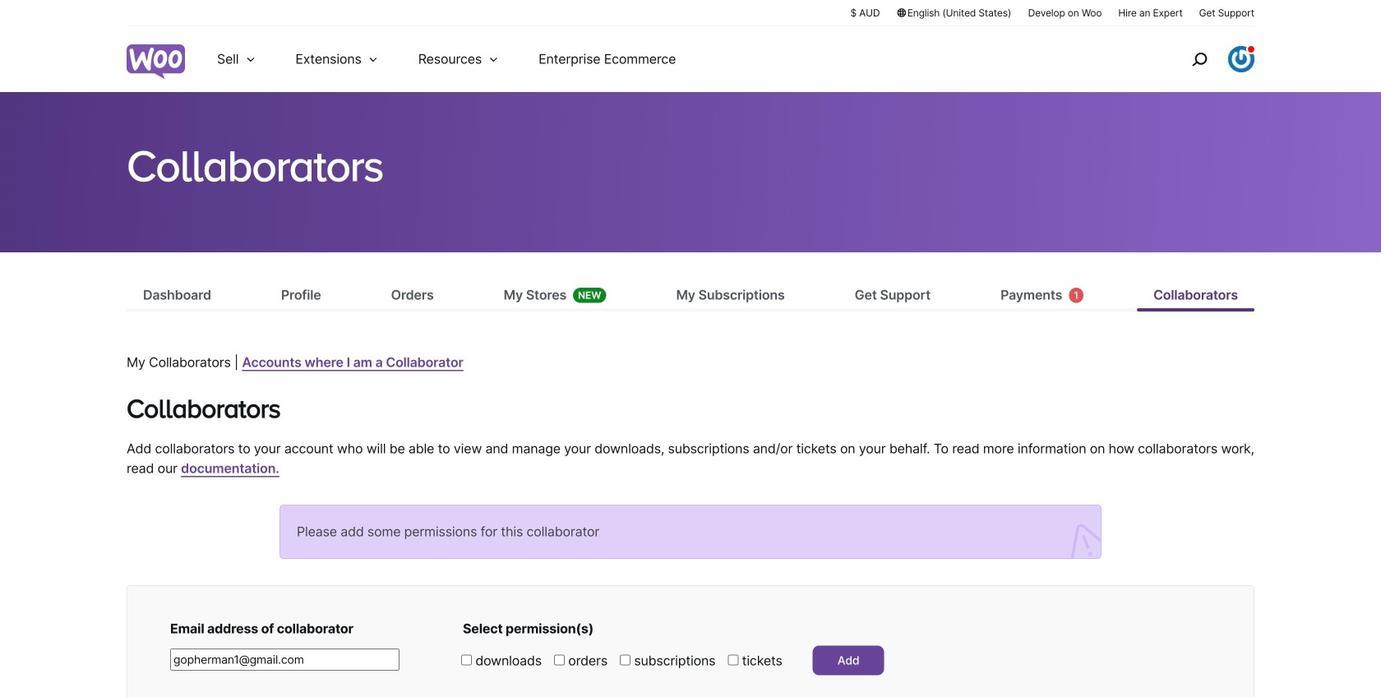 Task type: locate. For each thing, give the bounding box(es) containing it.
None checkbox
[[461, 655, 472, 666], [620, 655, 631, 666], [728, 655, 739, 666], [461, 655, 472, 666], [620, 655, 631, 666], [728, 655, 739, 666]]

None checkbox
[[554, 655, 565, 666]]



Task type: describe. For each thing, give the bounding box(es) containing it.
search image
[[1186, 46, 1213, 72]]

open account menu image
[[1228, 46, 1255, 72]]

service navigation menu element
[[1157, 32, 1255, 86]]



Task type: vqa. For each thing, say whether or not it's contained in the screenshot.
SERVICE NAVIGATION MENU element at the top right of page
yes



